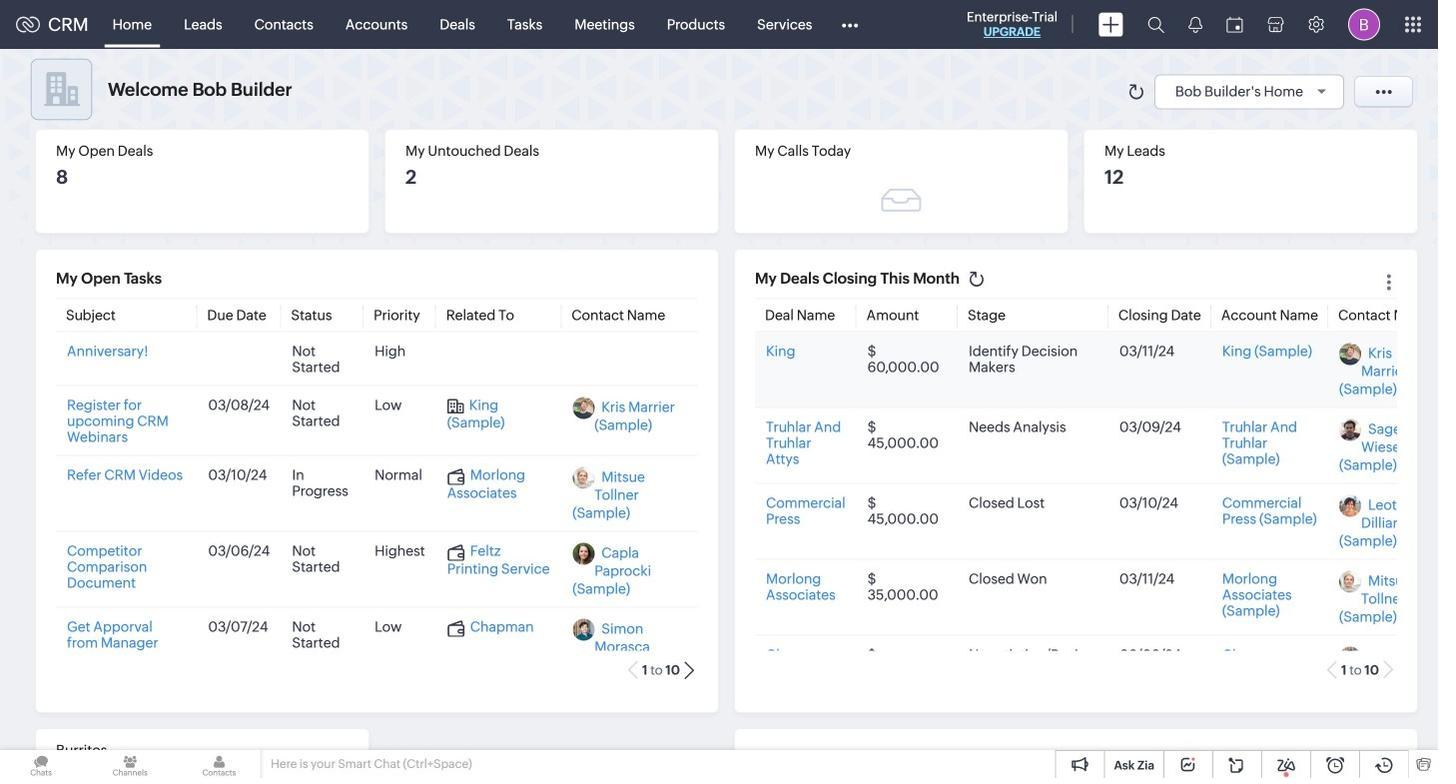 Task type: describe. For each thing, give the bounding box(es) containing it.
contacts image
[[178, 750, 260, 778]]

chats image
[[0, 750, 82, 778]]

Other Modules field
[[829, 8, 872, 40]]

search image
[[1148, 16, 1165, 33]]

signals image
[[1189, 16, 1203, 33]]

create menu image
[[1099, 12, 1124, 36]]

profile element
[[1337, 0, 1393, 48]]

create menu element
[[1087, 0, 1136, 48]]

logo image
[[16, 16, 40, 32]]



Task type: vqa. For each thing, say whether or not it's contained in the screenshot.
mm/dd/yy text field
no



Task type: locate. For each thing, give the bounding box(es) containing it.
search element
[[1136, 0, 1177, 49]]

calendar image
[[1227, 16, 1244, 32]]

profile image
[[1349, 8, 1381, 40]]

channels image
[[89, 750, 171, 778]]

signals element
[[1177, 0, 1215, 49]]



